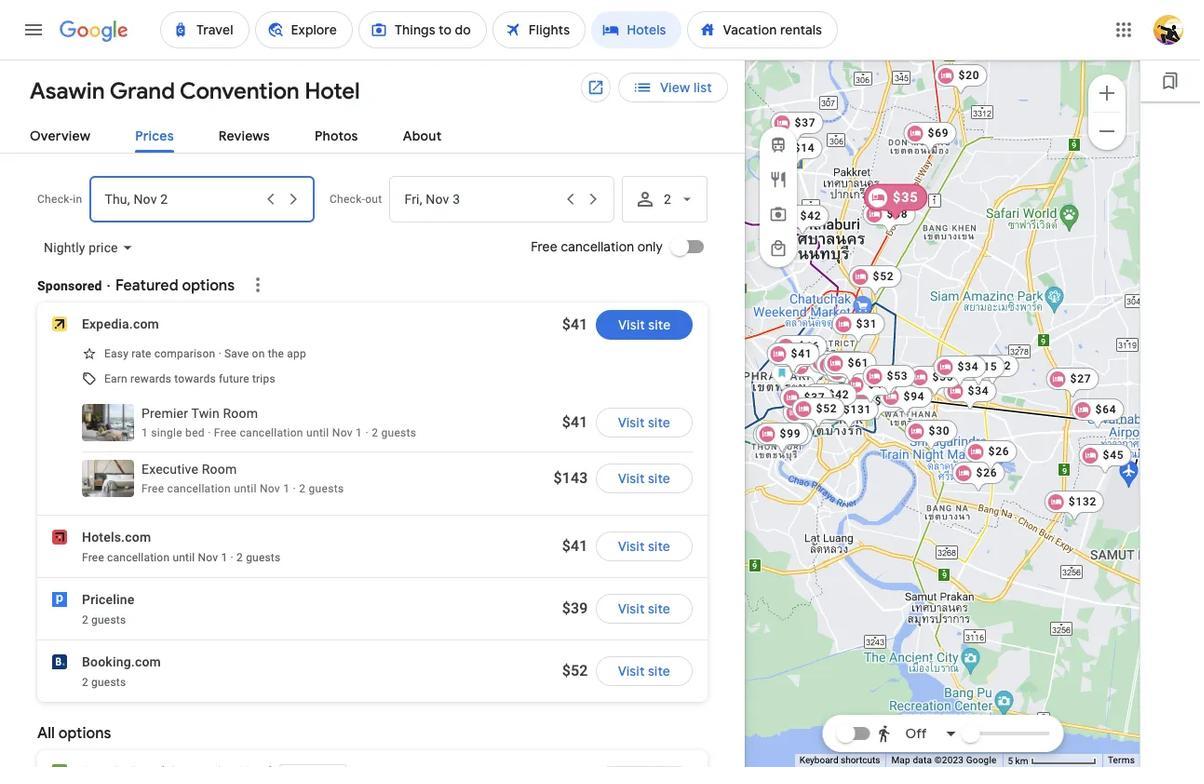 Task type: vqa. For each thing, say whether or not it's contained in the screenshot.
Nightly price
yes



Task type: describe. For each thing, give the bounding box(es) containing it.
sponsored
[[37, 278, 102, 293]]

only
[[638, 238, 663, 255]]

5 km button
[[1003, 754, 1103, 768]]

$38 for top '$38' 'link'
[[887, 208, 908, 221]]

4-
[[179, 81, 193, 98]]

all options
[[37, 725, 111, 743]]

1 inside executive room free cancellation until nov 1 · 2 guests
[[283, 482, 290, 496]]

1 horizontal spatial $48
[[875, 395, 896, 408]]

$135 link
[[809, 351, 869, 383]]

filters form
[[15, 2, 673, 130]]

in
[[73, 193, 82, 206]]

under $50
[[524, 81, 589, 98]]

$88
[[846, 364, 867, 377]]

0 horizontal spatial options
[[58, 725, 111, 743]]

hotel
[[305, 77, 360, 105]]

free inside executive room free cancellation until nov 1 · 2 guests
[[142, 482, 164, 496]]

km
[[1016, 756, 1029, 766]]

booking.com 2 guests
[[82, 655, 161, 689]]

all filters (2) button
[[15, 75, 139, 104]]

overview
[[30, 128, 91, 144]]

$37 for $37 link to the top
[[795, 116, 816, 129]]

$66
[[798, 340, 820, 353]]

keyboard
[[800, 755, 839, 766]]

2 site from the top
[[648, 414, 671, 431]]

$38 for '$38' 'link' to the bottom
[[840, 359, 862, 372]]

0 vertical spatial $26
[[988, 445, 1010, 458]]

until inside executive room free cancellation until nov 1 · 2 guests
[[234, 482, 257, 496]]

2 inside priceline 2 guests
[[82, 614, 88, 627]]

1 vertical spatial $35 link
[[908, 366, 961, 398]]

app
[[287, 347, 306, 360]]

$99
[[780, 428, 801, 441]]

$20 link
[[934, 64, 987, 96]]

$53 link
[[863, 365, 916, 397]]

all for all options
[[37, 725, 55, 743]]

convention
[[180, 77, 300, 105]]

executive
[[142, 462, 198, 477]]

future
[[219, 373, 249, 386]]

5 km
[[1008, 756, 1031, 766]]

· inside executive room free cancellation until nov 1 · 2 guests
[[293, 482, 296, 496]]

$31 for $31 link to the top
[[856, 318, 877, 331]]

under $50 button
[[493, 75, 600, 104]]

room inside premier twin room 1 single bed · free cancellation until nov 1 · 2 guests
[[223, 406, 258, 421]]

keyboard shortcuts button
[[800, 755, 881, 768]]

keyboard shortcuts
[[800, 755, 881, 766]]

0 horizontal spatial $48
[[850, 365, 871, 378]]

2 inside premier twin room 1 single bed · free cancellation until nov 1 · 2 guests
[[372, 427, 378, 440]]

check- for in
[[37, 193, 73, 206]]

5 site from the top
[[648, 601, 671, 618]]

suvarnabhumi suite hotel, $21 image
[[1140, 399, 1193, 430]]

all filters (2)
[[50, 81, 124, 98]]

4 visit site from the top
[[618, 538, 671, 555]]

5 visit from the top
[[618, 601, 645, 618]]

easy rate comparison · save on the app
[[104, 347, 306, 360]]

$26 link down $30 link
[[952, 462, 1005, 494]]

$72
[[990, 360, 1011, 373]]

trips
[[252, 373, 276, 386]]

0 vertical spatial $31 link
[[832, 313, 885, 345]]

save
[[224, 347, 249, 360]]

shortcuts
[[841, 755, 881, 766]]

$69 link
[[904, 122, 957, 154]]

pool
[[321, 81, 348, 98]]

cancellation left only
[[561, 238, 635, 255]]

$135
[[833, 356, 861, 369]]

$50
[[565, 81, 589, 98]]

check-in
[[37, 193, 82, 206]]

$19
[[794, 349, 815, 362]]

3 visit site button from the top
[[596, 464, 693, 494]]

1 vertical spatial $26
[[976, 467, 998, 480]]

$49
[[868, 378, 889, 391]]

1 horizontal spatial options
[[182, 277, 235, 295]]

grand
[[110, 77, 175, 105]]

$14 link
[[769, 137, 822, 169]]

room inside executive room free cancellation until nov 1 · 2 guests
[[202, 462, 237, 477]]

$41 inside "link"
[[791, 347, 812, 360]]

1 site from the top
[[648, 316, 671, 333]]

sponsored · featured options
[[37, 277, 235, 295]]

5-
[[212, 81, 226, 98]]

$131 link
[[819, 399, 879, 430]]

1 inside hotels.com free cancellation until nov 1 · 2 guests
[[221, 551, 228, 564]]

4- or 5-star button
[[147, 75, 282, 104]]

easy
[[104, 347, 129, 360]]

about
[[403, 128, 442, 144]]

$27 link
[[1046, 368, 1099, 400]]

asawin grand convention hotel heading
[[15, 75, 360, 106]]

0 vertical spatial $38 link
[[863, 203, 916, 235]]

cancellation inside hotels.com free cancellation until nov 1 · 2 guests
[[107, 551, 170, 564]]

$19 link
[[769, 345, 822, 376]]

nov inside executive room free cancellation until nov 1 · 2 guests
[[260, 482, 280, 496]]

$69
[[928, 127, 949, 140]]

clear image
[[194, 27, 216, 49]]

main menu image
[[22, 19, 45, 41]]

why this ad? image
[[247, 274, 269, 296]]

filters
[[69, 81, 105, 98]]

map
[[892, 755, 911, 766]]

prices
[[135, 128, 174, 144]]

premier twin room 1 single bed · free cancellation until nov 1 · 2 guests
[[142, 406, 417, 440]]

off
[[906, 726, 927, 742]]

Check-in text field
[[105, 177, 259, 222]]

$131
[[843, 403, 872, 416]]

$64 link
[[1071, 399, 1124, 430]]

nightly price button
[[29, 226, 148, 270]]

$35 for bottommost $35 link
[[932, 371, 954, 384]]

single
[[151, 427, 182, 440]]

cancellation inside premier twin room 1 single bed · free cancellation until nov 1 · 2 guests
[[240, 427, 303, 440]]

5
[[1008, 756, 1014, 766]]

featured
[[116, 277, 179, 295]]

until inside premier twin room 1 single bed · free cancellation until nov 1 · 2 guests
[[306, 427, 329, 440]]

data
[[913, 755, 932, 766]]

2 inside hotels.com free cancellation until nov 1 · 2 guests
[[237, 551, 243, 564]]

photos
[[315, 128, 358, 144]]

star
[[226, 81, 250, 98]]

1 visit site button from the top
[[596, 310, 693, 340]]

guests inside executive room free cancellation until nov 1 · 2 guests
[[309, 482, 344, 496]]

1 vertical spatial $31 link
[[789, 355, 842, 387]]

all for all filters (2)
[[50, 81, 66, 98]]

map region
[[619, 0, 1201, 768]]

5 visit site button from the top
[[596, 594, 693, 624]]

5 visit site from the top
[[618, 601, 671, 618]]

$121 link
[[753, 424, 813, 455]]

hotels.com
[[82, 530, 151, 545]]

4- or 5-star
[[179, 81, 250, 98]]

©2023
[[935, 755, 964, 766]]

2 visit site from the top
[[618, 414, 671, 431]]

asawin grand convention hotel
[[30, 77, 360, 105]]

map data ©2023 google
[[892, 755, 997, 766]]

$72 link
[[966, 355, 1019, 387]]

$39
[[562, 600, 588, 618]]

0 vertical spatial 2 button
[[566, 15, 652, 60]]

terms link
[[1108, 755, 1135, 766]]

2 vertical spatial $52 link
[[792, 398, 845, 429]]

price
[[89, 241, 118, 255]]

6 visit site from the top
[[618, 663, 671, 680]]



Task type: locate. For each thing, give the bounding box(es) containing it.
3 visit site from the top
[[618, 470, 671, 487]]

until
[[306, 427, 329, 440], [234, 482, 257, 496], [173, 551, 195, 564]]

options
[[182, 277, 235, 295], [58, 725, 111, 743]]

0 vertical spatial room
[[223, 406, 258, 421]]

4 visit from the top
[[618, 538, 645, 555]]

1 vertical spatial until
[[234, 482, 257, 496]]

asawin
[[30, 77, 105, 105]]

2 inside booking.com 2 guests
[[82, 676, 88, 689]]

terms
[[1108, 755, 1135, 766]]

until down executive
[[173, 551, 195, 564]]

1 horizontal spatial until
[[234, 482, 257, 496]]

$35 down $69 link
[[893, 190, 918, 205]]

cancellation inside executive room free cancellation until nov 1 · 2 guests
[[167, 482, 231, 496]]

1 vertical spatial $38
[[840, 359, 862, 372]]

cancellation up executive room free cancellation until nov 1 · 2 guests
[[240, 427, 303, 440]]

free cancellation only
[[531, 238, 663, 255]]

1 visit site from the top
[[618, 316, 671, 333]]

0 horizontal spatial $31
[[813, 360, 835, 373]]

$35 for the topmost $35 link
[[893, 190, 918, 205]]

· inside "sponsored · featured options"
[[107, 278, 111, 293]]

2 visit site button from the top
[[596, 408, 693, 438]]

0 vertical spatial $42
[[800, 210, 821, 223]]

guests inside booking.com 2 guests
[[91, 676, 126, 689]]

all inside all filters (2) button
[[50, 81, 66, 98]]

$34 for $34 link under $15
[[968, 385, 989, 398]]

0 vertical spatial nov
[[332, 427, 353, 440]]

nov
[[332, 427, 353, 440], [260, 482, 280, 496], [198, 551, 218, 564]]

$61
[[848, 357, 869, 370]]

free inside premier twin room 1 single bed · free cancellation until nov 1 · 2 guests
[[214, 427, 237, 440]]

$34 down $15
[[968, 385, 989, 398]]

$14
[[794, 142, 815, 155]]

tab list
[[0, 113, 745, 154]]

view
[[660, 79, 691, 96]]

1 vertical spatial $37 link
[[780, 387, 833, 418]]

nov inside hotels.com free cancellation until nov 1 · 2 guests
[[198, 551, 218, 564]]

zoom in map image
[[1096, 82, 1119, 104]]

$34 left $72
[[958, 360, 979, 374]]

6 site from the top
[[648, 663, 671, 680]]

$41 link
[[767, 343, 820, 374]]

cancellation down hotels.com
[[107, 551, 170, 564]]

check-out
[[330, 193, 382, 206]]

$132
[[1069, 496, 1097, 509]]

$66 link
[[774, 335, 827, 367]]

$34 link down $15
[[944, 380, 997, 412]]

open in new tab image
[[587, 79, 605, 96]]

1 vertical spatial all
[[37, 725, 55, 743]]

$31 for $31 link to the bottom
[[813, 360, 835, 373]]

2 horizontal spatial nov
[[332, 427, 353, 440]]

0 vertical spatial $52 link
[[849, 265, 902, 297]]

$42 down $14 link
[[800, 210, 821, 223]]

$48
[[850, 365, 871, 378], [875, 395, 896, 408]]

0 vertical spatial $34
[[958, 360, 979, 374]]

2 check- from the left
[[330, 193, 365, 206]]

$31 down $66
[[813, 360, 835, 373]]

0 vertical spatial all
[[50, 81, 66, 98]]

1 vertical spatial $37
[[804, 391, 825, 404]]

earn
[[104, 373, 127, 386]]

pool button
[[289, 75, 379, 104]]

1 horizontal spatial check-
[[330, 193, 365, 206]]

0 vertical spatial $37 link
[[770, 112, 823, 143]]

the
[[268, 347, 284, 360]]

1 horizontal spatial $38
[[887, 208, 908, 221]]

1 vertical spatial 2 button
[[622, 176, 708, 223]]

list
[[694, 79, 713, 96]]

executive room free cancellation until nov 1 · 2 guests
[[142, 462, 344, 496]]

until up executive room free cancellation until nov 1 · 2 guests
[[306, 427, 329, 440]]

cancellation
[[561, 238, 635, 255], [240, 427, 303, 440], [167, 482, 231, 496], [107, 551, 170, 564]]

until inside hotels.com free cancellation until nov 1 · 2 guests
[[173, 551, 195, 564]]

2 inside executive room free cancellation until nov 1 · 2 guests
[[299, 482, 306, 496]]

$52 link
[[849, 265, 902, 297], [823, 355, 875, 387], [792, 398, 845, 429]]

1 vertical spatial $42 link
[[804, 384, 857, 415]]

1 vertical spatial $42
[[828, 388, 849, 401]]

1 vertical spatial check-out text field
[[405, 177, 559, 222]]

guests inside premier twin room 1 single bed · free cancellation until nov 1 · 2 guests
[[381, 427, 417, 440]]

$15
[[976, 360, 998, 374]]

$48 link
[[825, 360, 878, 392], [850, 390, 903, 422]]

$132 link
[[1044, 491, 1104, 523]]

4 site from the top
[[648, 538, 671, 555]]

$31 up $61
[[856, 318, 877, 331]]

6 visit site button from the top
[[596, 657, 693, 686]]

4 visit site button from the top
[[596, 532, 693, 562]]

$35 link right $53
[[908, 366, 961, 398]]

1 horizontal spatial nov
[[260, 482, 280, 496]]

bed
[[185, 427, 205, 440]]

$45 link
[[1079, 444, 1132, 476]]

rewards
[[130, 373, 172, 386]]

2 vertical spatial until
[[173, 551, 195, 564]]

· inside hotels.com free cancellation until nov 1 · 2 guests
[[231, 551, 234, 564]]

$35 link down $69 link
[[864, 184, 927, 222]]

0 vertical spatial $48
[[850, 365, 871, 378]]

check- for out
[[330, 193, 365, 206]]

$20
[[959, 69, 980, 82]]

$31 link up $61
[[832, 313, 885, 345]]

2 vertical spatial nov
[[198, 551, 218, 564]]

2 button up open in new tab image
[[566, 15, 652, 60]]

priceline
[[82, 592, 135, 607]]

$64
[[1095, 403, 1117, 416]]

$121
[[777, 428, 805, 442]]

1 vertical spatial $35
[[932, 371, 954, 384]]

$143
[[554, 469, 588, 487]]

options left why this ad? image
[[182, 277, 235, 295]]

under
[[524, 81, 562, 98]]

room down bed
[[202, 462, 237, 477]]

room down future
[[223, 406, 258, 421]]

1 visit from the top
[[618, 316, 645, 333]]

1 horizontal spatial $42
[[828, 388, 849, 401]]

the grand palace image
[[771, 362, 793, 392]]

1 vertical spatial room
[[202, 462, 237, 477]]

$38
[[887, 208, 908, 221], [840, 359, 862, 372]]

$37 link
[[770, 112, 823, 143], [780, 387, 833, 418]]

$45
[[1103, 449, 1124, 462]]

site
[[648, 316, 671, 333], [648, 414, 671, 431], [648, 470, 671, 487], [648, 538, 671, 555], [648, 601, 671, 618], [648, 663, 671, 680]]

$34 link left $72
[[933, 356, 986, 387]]

$49 link
[[844, 374, 897, 405]]

nightly price
[[44, 241, 118, 255]]

2 button up only
[[622, 176, 708, 223]]

$52
[[873, 270, 894, 283], [847, 360, 868, 373], [816, 402, 837, 415], [562, 662, 588, 680]]

$26 link right $30 link
[[964, 441, 1017, 472]]

0 horizontal spatial $35
[[893, 190, 918, 205]]

2 visit from the top
[[618, 414, 645, 431]]

$30 link
[[904, 420, 957, 452]]

1 vertical spatial $38 link
[[816, 354, 869, 386]]

2 inside filters form
[[608, 30, 616, 45]]

visit
[[618, 316, 645, 333], [618, 414, 645, 431], [618, 470, 645, 487], [618, 538, 645, 555], [618, 601, 645, 618], [618, 663, 645, 680]]

spa button
[[608, 75, 673, 104]]

1 horizontal spatial $35
[[932, 371, 954, 384]]

0 horizontal spatial until
[[173, 551, 195, 564]]

cancellation down executive
[[167, 482, 231, 496]]

0 vertical spatial $38
[[887, 208, 908, 221]]

1 vertical spatial options
[[58, 725, 111, 743]]

6 visit from the top
[[618, 663, 645, 680]]

options down booking.com 2 guests
[[58, 725, 111, 743]]

$99 link
[[755, 423, 808, 455]]

0 vertical spatial $35 link
[[864, 184, 927, 222]]

1 vertical spatial $48
[[875, 395, 896, 408]]

1 horizontal spatial $31
[[856, 318, 877, 331]]

1
[[142, 427, 148, 440], [356, 427, 362, 440], [283, 482, 290, 496], [221, 551, 228, 564]]

0 vertical spatial $35
[[893, 190, 918, 205]]

check- up 'nightly'
[[37, 193, 73, 206]]

reviews
[[219, 128, 270, 144]]

1 check- from the left
[[37, 193, 73, 206]]

$178
[[807, 406, 835, 419]]

0 horizontal spatial check-
[[37, 193, 73, 206]]

guests inside hotels.com free cancellation until nov 1 · 2 guests
[[246, 551, 281, 564]]

$15 link
[[952, 356, 1005, 387]]

1 vertical spatial $31
[[813, 360, 835, 373]]

0 horizontal spatial nov
[[198, 551, 218, 564]]

2 horizontal spatial until
[[306, 427, 329, 440]]

expedia.com
[[82, 317, 159, 332]]

priceline 2 guests
[[82, 592, 135, 627]]

3 site from the top
[[648, 470, 671, 487]]

until down premier twin room 1 single bed · free cancellation until nov 1 · 2 guests
[[234, 482, 257, 496]]

1 vertical spatial $34
[[968, 385, 989, 398]]

$30
[[929, 425, 950, 438]]

0 vertical spatial options
[[182, 277, 235, 295]]

$94
[[904, 390, 925, 403]]

0 horizontal spatial $42
[[800, 210, 821, 223]]

$34 for $34 link to the left of $72
[[958, 360, 979, 374]]

0 vertical spatial check-out text field
[[433, 16, 503, 59]]

tab list containing overview
[[0, 113, 745, 154]]

$31 link down $66
[[789, 355, 842, 387]]

twin
[[191, 406, 220, 421]]

0 vertical spatial $37
[[795, 116, 816, 129]]

nightly
[[44, 241, 85, 255]]

all
[[50, 81, 66, 98], [37, 725, 55, 743]]

$178 link
[[783, 401, 843, 433]]

$37 for bottom $37 link
[[804, 391, 825, 404]]

towards
[[174, 373, 216, 386]]

1 vertical spatial nov
[[260, 482, 280, 496]]

$35 left $15
[[932, 371, 954, 384]]

$27
[[1070, 373, 1092, 386]]

spa
[[639, 81, 662, 98]]

0 vertical spatial $42 link
[[776, 205, 829, 237]]

zoom out map image
[[1096, 120, 1119, 142]]

check-out text field inside filters form
[[433, 16, 503, 59]]

free inside hotels.com free cancellation until nov 1 · 2 guests
[[82, 551, 104, 564]]

nov inside premier twin room 1 single bed · free cancellation until nov 1 · 2 guests
[[332, 427, 353, 440]]

google
[[967, 755, 997, 766]]

$35
[[893, 190, 918, 205], [932, 371, 954, 384]]

$88 link
[[822, 360, 875, 391]]

0 vertical spatial $31
[[856, 318, 877, 331]]

1 vertical spatial $52 link
[[823, 355, 875, 387]]

0 horizontal spatial $38
[[840, 359, 862, 372]]

0 vertical spatial until
[[306, 427, 329, 440]]

$26 link
[[964, 441, 1017, 472], [952, 462, 1005, 494]]

$37 up $178
[[804, 391, 825, 404]]

view list button
[[618, 73, 728, 102]]

Check-in text field
[[295, 16, 362, 59]]

check- down the 'photos'
[[330, 193, 365, 206]]

rate
[[131, 347, 151, 360]]

Check-out text field
[[433, 16, 503, 59], [405, 177, 559, 222]]

hotels.com free cancellation until nov 1 · 2 guests
[[82, 530, 281, 564]]

$37 up $14
[[795, 116, 816, 129]]

3 visit from the top
[[618, 470, 645, 487]]

$42 up $131
[[828, 388, 849, 401]]

booking.com
[[82, 655, 161, 670]]

room
[[223, 406, 258, 421], [202, 462, 237, 477]]

out
[[365, 193, 382, 206]]

guests inside priceline 2 guests
[[91, 614, 126, 627]]



